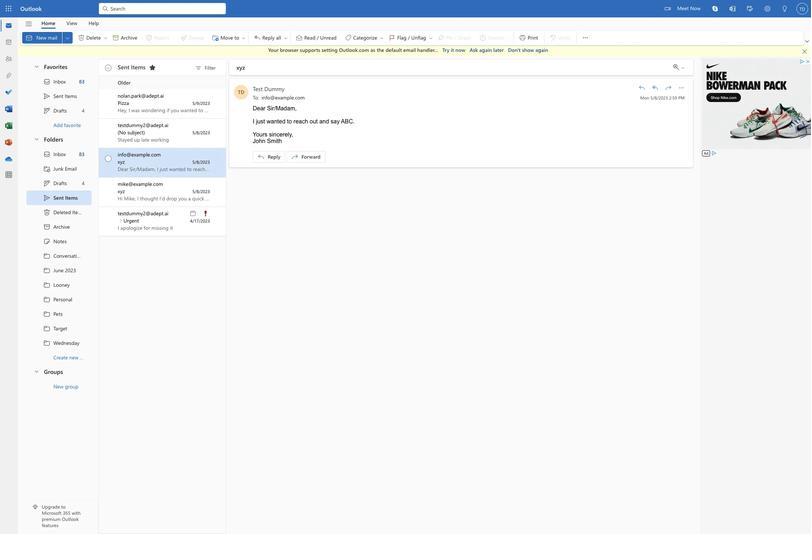 Task type: describe. For each thing, give the bounding box(es) containing it.
2023
[[65, 267, 76, 274]]

word image
[[5, 106, 12, 113]]

pets
[[53, 311, 63, 318]]

 inside  flag / unflag 
[[429, 36, 433, 40]]

 inside tree
[[43, 194, 51, 202]]

categorize
[[354, 34, 378, 41]]

5/8/2023 for info@example.com
[[193, 159, 210, 165]]

microsoft
[[42, 511, 62, 517]]

 button
[[21, 18, 36, 30]]

4/17/2023
[[190, 218, 210, 224]]

ad
[[705, 151, 709, 156]]

junk
[[53, 165, 64, 172]]

 wednesday
[[43, 340, 79, 347]]

create new folder tree item
[[27, 351, 93, 365]]

working
[[151, 136, 169, 143]]

group
[[65, 384, 79, 390]]

 new mail
[[25, 34, 57, 41]]

 for first  tree item from the top
[[43, 78, 51, 85]]

archive inside move & delete group
[[121, 34, 137, 41]]

upgrade
[[42, 504, 60, 511]]

ask
[[470, 47, 478, 53]]

2  tree item from the top
[[27, 147, 92, 162]]

 
[[674, 64, 686, 70]]

7  tree item from the top
[[27, 336, 92, 351]]

 button
[[805, 38, 811, 45]]

1 again from the left
[[480, 47, 492, 53]]

 for 1st  tree item from the bottom of the page
[[43, 151, 51, 158]]


[[195, 65, 202, 72]]

just
[[256, 118, 265, 125]]


[[806, 40, 810, 43]]

 for  pets
[[43, 311, 51, 318]]

test dummy button
[[253, 85, 285, 93]]

 button for 
[[283, 32, 289, 44]]

show
[[523, 47, 535, 53]]

 filter
[[195, 64, 216, 72]]

folder
[[80, 354, 93, 361]]

 delete 
[[78, 34, 108, 41]]

td
[[238, 89, 245, 95]]

(no subject)
[[118, 129, 145, 136]]

 button
[[707, 0, 725, 17]]

help button
[[83, 17, 105, 29]]

sent items heading
[[118, 59, 158, 75]]

it inside message list list box
[[170, 225, 173, 231]]

 inbox for 1st  tree item from the bottom of the page
[[43, 151, 66, 158]]

dear
[[253, 105, 266, 111]]

your browser supports setting outlook.com as the default email handler...
[[268, 47, 438, 53]]

yours sincerely, john smith
[[253, 131, 293, 144]]

 forward
[[292, 153, 321, 161]]

test dummy image
[[234, 85, 249, 99]]

inbox for 1st  tree item from the bottom of the page
[[53, 151, 66, 158]]

nolan.park@adept.ai
[[118, 92, 164, 99]]

features
[[42, 523, 59, 529]]

2  tree item from the top
[[27, 263, 92, 278]]

select a conversation checkbox for 5/8/2023
[[100, 178, 118, 193]]

move
[[221, 34, 233, 41]]

mon 5/8/2023 2:59 pm
[[641, 95, 685, 101]]

out
[[310, 118, 318, 125]]

Select a conversation checkbox
[[100, 148, 118, 164]]

don't
[[509, 47, 521, 53]]


[[765, 6, 771, 12]]

ask again later
[[470, 47, 504, 53]]

5/8/2023 for testdummy2@adept.ai
[[193, 130, 210, 135]]

 for  personal
[[43, 296, 51, 303]]

 button for 
[[103, 32, 109, 44]]


[[25, 20, 33, 28]]

5  tree item from the top
[[27, 307, 92, 322]]

outlook inside banner
[[20, 5, 42, 12]]


[[674, 64, 680, 70]]

 for  looney
[[43, 282, 51, 289]]

td button
[[234, 85, 249, 99]]

say
[[331, 118, 340, 125]]

powerpoint image
[[5, 139, 12, 147]]


[[713, 6, 719, 12]]

 for  conversation history
[[43, 253, 51, 260]]

now
[[691, 5, 701, 12]]

 inside  delete 
[[103, 36, 108, 40]]


[[803, 49, 808, 54]]

conversation
[[53, 253, 83, 260]]

 button
[[650, 82, 662, 94]]

365
[[63, 511, 71, 517]]

with
[[72, 511, 81, 517]]

2  tree item from the top
[[27, 176, 92, 191]]

2 again from the left
[[536, 47, 549, 53]]

view
[[67, 19, 77, 26]]

groups tree item
[[27, 365, 92, 380]]

 inside  categorize 
[[380, 36, 384, 40]]

tab list inside application
[[36, 17, 105, 29]]

account manager for test dummy image
[[797, 3, 809, 15]]

left-rail-appbar navigation
[[1, 17, 16, 168]]

yours
[[253, 131, 268, 138]]

items for second  tree item from the bottom of the page
[[65, 93, 77, 100]]

 button
[[725, 0, 742, 19]]

i for i just wanted to reach out and say abc.
[[253, 118, 255, 125]]

default
[[386, 47, 402, 53]]

drafts for first  tree item
[[53, 107, 67, 114]]

tree containing 
[[27, 147, 100, 365]]

items inside "sent items "
[[131, 63, 146, 71]]

6  tree item from the top
[[27, 322, 92, 336]]

premium
[[42, 517, 61, 523]]

0 vertical spatial  button
[[579, 31, 593, 45]]

 button
[[777, 0, 794, 19]]

urgent
[[124, 217, 139, 224]]

1  tree item from the top
[[27, 89, 92, 103]]

 inside  reply all 
[[284, 36, 288, 40]]

onedrive image
[[5, 156, 12, 163]]

folders tree item
[[27, 133, 92, 147]]

 tree item
[[27, 162, 92, 176]]

dummy
[[265, 85, 285, 93]]

 button for folders
[[30, 133, 43, 146]]


[[783, 6, 789, 12]]

4  tree item from the top
[[27, 292, 92, 307]]

items for  tree item
[[72, 209, 85, 216]]

i apologize for missing it
[[118, 225, 173, 231]]

now
[[456, 47, 466, 53]]

sent inside "sent items "
[[118, 63, 130, 71]]

pizza
[[118, 99, 129, 106]]

home button
[[36, 17, 61, 29]]

0 horizontal spatial 
[[582, 34, 590, 41]]

 inside  archive
[[112, 34, 119, 41]]

 drafts for 1st  tree item from the bottom of the page
[[43, 180, 67, 187]]

1  tree item from the top
[[27, 249, 100, 263]]

add favorite tree item
[[27, 118, 92, 133]]

dear sir/madam,
[[253, 105, 297, 111]]

don't show again button
[[509, 47, 549, 54]]

email message element
[[229, 79, 694, 167]]

browser
[[280, 47, 299, 53]]

 for  june 2023
[[43, 267, 51, 274]]

 button
[[742, 0, 760, 19]]

more apps image
[[5, 172, 12, 179]]

 inside groups tree item
[[34, 369, 40, 375]]

83 for first  tree item from the top
[[79, 78, 85, 85]]

 archive inside move & delete group
[[112, 34, 137, 41]]

sir/madam,
[[267, 105, 297, 111]]

 inbox for first  tree item from the top
[[43, 78, 66, 85]]

stayed
[[118, 136, 133, 143]]

folders
[[44, 135, 63, 143]]

 pets
[[43, 311, 63, 318]]

message list list box
[[99, 76, 226, 534]]

select a conversation checkbox for urgent
[[100, 207, 118, 223]]

 for 
[[665, 84, 673, 91]]

don't show again
[[509, 47, 549, 53]]

missing
[[152, 225, 169, 231]]

/ for 
[[317, 34, 319, 41]]

favorites tree item
[[27, 60, 92, 74]]

1  tree item from the top
[[27, 74, 92, 89]]

create new folder
[[53, 354, 93, 361]]

 inside favorites tree
[[43, 93, 51, 100]]

 inside  move to 
[[242, 36, 246, 40]]

apologize
[[121, 225, 143, 231]]

add favorite
[[53, 122, 81, 129]]

pm
[[679, 95, 685, 101]]

to inside email message element
[[287, 118, 292, 125]]

 sent items for second  tree item from the bottom of the page
[[43, 93, 77, 100]]

reply for 
[[268, 153, 281, 160]]

older
[[118, 79, 131, 86]]

notes
[[53, 238, 67, 245]]

 inside folders tree item
[[34, 136, 40, 142]]

archive inside  tree item
[[53, 224, 70, 231]]

info@example.com button
[[262, 94, 305, 101]]

 move to 
[[212, 34, 246, 41]]

to inside upgrade to microsoft 365 with premium outlook features
[[61, 504, 66, 511]]

info@example.com inside email message element
[[262, 94, 305, 101]]

to do image
[[5, 89, 12, 96]]

outlook link
[[20, 0, 42, 17]]

4 for 1st  tree item from the bottom of the page
[[82, 180, 85, 187]]

outlook.com
[[339, 47, 369, 53]]

reply for 
[[263, 34, 275, 41]]

2  tree item from the top
[[27, 191, 92, 205]]

unread
[[321, 34, 337, 41]]

mike@example.com
[[118, 181, 163, 187]]

new group tree item
[[27, 380, 92, 394]]

 inside select a conversation checkbox
[[105, 155, 112, 162]]

up
[[134, 136, 140, 143]]

new
[[69, 354, 79, 361]]



Task type: locate. For each thing, give the bounding box(es) containing it.
 inside tree item
[[43, 209, 51, 216]]

 inside tree
[[43, 180, 51, 187]]

wanted
[[267, 118, 286, 125]]

personal
[[53, 296, 72, 303]]

1 vertical spatial 
[[43, 223, 51, 231]]

0 vertical spatial 4
[[82, 107, 85, 114]]

4 up add favorite tree item
[[82, 107, 85, 114]]

 for  wednesday
[[43, 340, 51, 347]]


[[345, 34, 352, 41]]

1 vertical spatial 
[[678, 84, 686, 91]]

testdummy2@adept.ai for (no subject)
[[118, 122, 169, 129]]

 down 
[[43, 253, 51, 260]]

5/8/2023 inside email message element
[[651, 95, 669, 101]]

1 horizontal spatial 
[[678, 84, 686, 91]]

later
[[494, 47, 504, 53]]

0 vertical spatial  archive
[[112, 34, 137, 41]]

 left delete
[[78, 34, 85, 41]]

1 horizontal spatial new
[[53, 384, 64, 390]]

 inside 'favorites' tree item
[[34, 64, 40, 69]]

1 vertical spatial  sent items
[[43, 194, 78, 202]]

items left 
[[131, 63, 146, 71]]

items for 2nd  tree item
[[65, 195, 78, 201]]

reply inside  reply
[[268, 153, 281, 160]]

meet
[[678, 5, 689, 12]]


[[639, 84, 646, 91], [258, 153, 265, 161]]

 down  target
[[43, 340, 51, 347]]

 tree item up " looney"
[[27, 263, 92, 278]]

 tree item up junk
[[27, 147, 92, 162]]

0 horizontal spatial to
[[61, 504, 66, 511]]


[[105, 65, 112, 71], [105, 155, 112, 162]]

stayed up late working
[[118, 136, 169, 143]]


[[296, 34, 303, 41]]

 down favorites
[[43, 78, 51, 85]]

email
[[65, 165, 77, 172]]

 tree item
[[27, 205, 92, 220]]

i for i apologize for missing it
[[118, 225, 119, 231]]

 tree item
[[27, 74, 92, 89], [27, 147, 92, 162]]

 inside tree item
[[43, 223, 51, 231]]

 inside select all messages option
[[105, 65, 112, 71]]

 button right mail
[[62, 32, 73, 44]]

0 horizontal spatial  button
[[62, 32, 73, 44]]

1 vertical spatial testdummy2@adept.ai
[[118, 210, 169, 217]]

 button inside groups tree item
[[30, 365, 43, 379]]

to right upgrade
[[61, 504, 66, 511]]

1  button from the top
[[30, 60, 43, 73]]

info@example.com up sir/madam,
[[262, 94, 305, 101]]

drafts inside favorites tree
[[53, 107, 67, 114]]

tags group
[[292, 31, 513, 45]]

outlook up 
[[20, 5, 42, 12]]

 tree item
[[27, 89, 92, 103], [27, 191, 92, 205]]

new inside  new mail
[[36, 34, 47, 41]]

2  sent items from the top
[[43, 194, 78, 202]]

 inside button
[[652, 84, 660, 91]]

2 vertical spatial to
[[61, 504, 66, 511]]

1 vertical spatial  button
[[676, 82, 688, 94]]

meet now
[[678, 5, 701, 12]]

help
[[89, 19, 99, 26]]

 sent items up add favorite tree item
[[43, 93, 77, 100]]

drafts inside tree
[[53, 180, 67, 187]]

testdummy2@adept.ai up subject)
[[118, 122, 169, 129]]


[[665, 6, 671, 12]]

 left all
[[254, 34, 261, 41]]

 tree item up add favorite tree item
[[27, 89, 92, 103]]

2  drafts from the top
[[43, 180, 67, 187]]

 button left folders
[[30, 133, 43, 146]]

1 select a conversation checkbox from the top
[[100, 178, 118, 193]]

1 vertical spatial 
[[43, 151, 51, 158]]

3  from the top
[[43, 282, 51, 289]]

4  from the top
[[43, 296, 51, 303]]

i left just
[[253, 118, 255, 125]]

application containing outlook
[[0, 0, 812, 535]]

 down favorites
[[43, 93, 51, 100]]

1 vertical spatial xyz
[[118, 158, 125, 165]]

2 vertical spatial sent
[[53, 195, 64, 201]]

items inside  deleted items
[[72, 209, 85, 216]]

0 vertical spatial  tree item
[[27, 89, 92, 103]]

 left 'forward' at the top left of page
[[292, 153, 299, 161]]

6  from the top
[[43, 325, 51, 332]]

2 inbox from the top
[[53, 151, 66, 158]]

excel image
[[5, 123, 12, 130]]

0 vertical spatial 
[[43, 107, 51, 114]]

outlook
[[20, 5, 42, 12], [62, 517, 79, 523]]

 archive up ' notes'
[[43, 223, 70, 231]]

1 horizontal spatial archive
[[121, 34, 137, 41]]

to right "move"
[[235, 34, 239, 41]]

Select a conversation checkbox
[[100, 178, 118, 193], [100, 207, 118, 223]]

 drafts for first  tree item
[[43, 107, 67, 114]]

1 vertical spatial select a conversation checkbox
[[100, 207, 118, 223]]

 button
[[663, 82, 675, 94]]

files image
[[5, 72, 12, 80]]

 drafts inside tree
[[43, 180, 67, 187]]

sincerely,
[[269, 131, 293, 138]]

create
[[53, 354, 68, 361]]

2  from the top
[[43, 151, 51, 158]]

i inside list box
[[118, 225, 119, 231]]

items up  deleted items at the top of the page
[[65, 195, 78, 201]]

reply left all
[[263, 34, 275, 41]]

1 vertical spatial drafts
[[53, 180, 67, 187]]


[[212, 34, 219, 41]]

0 vertical spatial testdummy2@adept.ai
[[118, 122, 169, 129]]

0 horizontal spatial 
[[43, 209, 51, 216]]

2 select a conversation checkbox from the top
[[100, 207, 118, 223]]

 inside the  
[[681, 66, 686, 70]]

june
[[53, 267, 64, 274]]

 up '2:59'
[[665, 84, 673, 91]]

 for  forward
[[292, 153, 299, 161]]

xyz up td
[[237, 63, 245, 71]]

 inbox up junk
[[43, 151, 66, 158]]

mail
[[48, 34, 57, 41]]

testdummy2@adept.ai for 
[[118, 210, 169, 217]]

1 drafts from the top
[[53, 107, 67, 114]]

select a conversation checkbox down select a conversation checkbox
[[100, 178, 118, 193]]

0 horizontal spatial  button
[[103, 32, 109, 44]]

1 vertical spatial 
[[43, 209, 51, 216]]

outlook right premium
[[62, 517, 79, 523]]

 button for 
[[62, 32, 73, 44]]

0 vertical spatial sent
[[118, 63, 130, 71]]

1 vertical spatial 83
[[79, 151, 85, 158]]

0 vertical spatial reply
[[263, 34, 275, 41]]

1 horizontal spatial  archive
[[112, 34, 137, 41]]

info@example.com inside message list list box
[[118, 151, 161, 158]]

email
[[404, 47, 416, 53]]

 tree item up add
[[27, 103, 92, 118]]


[[102, 5, 109, 12]]

 up  tree item
[[43, 194, 51, 202]]


[[748, 6, 754, 12]]

0 vertical spatial  tree item
[[27, 103, 92, 118]]

 for  reply
[[258, 153, 265, 161]]

0 vertical spatial  sent items
[[43, 93, 77, 100]]

 drafts up add
[[43, 107, 67, 114]]

i down 
[[118, 225, 119, 231]]


[[189, 210, 197, 217]]

2  button from the top
[[30, 133, 43, 146]]

0 vertical spatial xyz
[[237, 63, 245, 71]]

1 vertical spatial inbox
[[53, 151, 66, 158]]

1  drafts from the top
[[43, 107, 67, 114]]

1 vertical spatial archive
[[53, 224, 70, 231]]

outlook banner
[[0, 0, 812, 19]]


[[730, 6, 736, 12]]

inbox
[[53, 78, 66, 85], [53, 151, 66, 158]]

 read / unread
[[296, 34, 337, 41]]

inbox down 'favorites' tree item
[[53, 78, 66, 85]]

 left folders
[[34, 136, 40, 142]]

 categorize 
[[345, 34, 384, 41]]

/ inside  read / unread
[[317, 34, 319, 41]]

7  from the top
[[43, 340, 51, 347]]

 tree item up pets
[[27, 292, 92, 307]]

xyz for info@example.com
[[118, 158, 125, 165]]

mail image
[[5, 22, 12, 29]]

 for  target
[[43, 325, 51, 332]]

 down john
[[258, 153, 265, 161]]

 button left favorites
[[30, 60, 43, 73]]

0 vertical spatial inbox
[[53, 78, 66, 85]]

1 vertical spatial 4
[[82, 180, 85, 187]]

0 horizontal spatial new
[[36, 34, 47, 41]]

1 horizontal spatial 
[[665, 84, 673, 91]]

try
[[443, 47, 450, 53]]

0 vertical spatial i
[[253, 118, 255, 125]]

premium features image
[[33, 506, 38, 511]]

0 vertical spatial  button
[[30, 60, 43, 73]]

0 vertical spatial archive
[[121, 34, 137, 41]]

 right all
[[284, 36, 288, 40]]

4 inside tree
[[82, 180, 85, 187]]

4 inside favorites tree
[[82, 107, 85, 114]]

2  from the top
[[105, 155, 112, 162]]

1 vertical spatial 
[[652, 84, 660, 91]]

 left looney
[[43, 282, 51, 289]]

 drafts
[[43, 107, 67, 114], [43, 180, 67, 187]]


[[43, 107, 51, 114], [43, 180, 51, 187]]

 search field
[[99, 0, 226, 16]]

0 vertical spatial drafts
[[53, 107, 67, 114]]

0 horizontal spatial archive
[[53, 224, 70, 231]]

it
[[451, 47, 454, 53], [170, 225, 173, 231]]

 for 
[[652, 84, 660, 91]]

groups
[[44, 368, 63, 376]]

archive down deleted
[[53, 224, 70, 231]]

 personal
[[43, 296, 72, 303]]

 for  reply all 
[[254, 34, 261, 41]]

xyz down stayed
[[118, 158, 125, 165]]

1 horizontal spatial 
[[112, 34, 119, 41]]

/ inside  flag / unflag 
[[408, 34, 410, 41]]

1 vertical spatial 
[[292, 153, 299, 161]]

1 vertical spatial reply
[[268, 153, 281, 160]]

 inside favorites tree
[[43, 78, 51, 85]]

0 vertical spatial  drafts
[[43, 107, 67, 114]]

 left june
[[43, 267, 51, 274]]

for
[[144, 225, 150, 231]]

to inside  move to 
[[235, 34, 239, 41]]


[[43, 253, 51, 260], [43, 267, 51, 274], [43, 282, 51, 289], [43, 296, 51, 303], [43, 311, 51, 318], [43, 325, 51, 332], [43, 340, 51, 347]]

1  from the top
[[43, 253, 51, 260]]

1  button from the left
[[103, 32, 109, 44]]

 tree item down  personal
[[27, 307, 92, 322]]

sent up  tree item
[[53, 195, 64, 201]]

 sent items for 2nd  tree item
[[43, 194, 78, 202]]

 inside favorites tree
[[43, 107, 51, 114]]

5/9/2023
[[193, 100, 210, 106]]

print
[[528, 34, 539, 41]]

2 4 from the top
[[82, 180, 85, 187]]

0 vertical spatial 
[[43, 93, 51, 100]]

try it now
[[443, 47, 466, 53]]

2 83 from the top
[[79, 151, 85, 158]]

2 / from the left
[[408, 34, 410, 41]]

items up favorite
[[65, 93, 77, 100]]

 archive right delete
[[112, 34, 137, 41]]

archive up "sent items "
[[121, 34, 137, 41]]

people image
[[5, 56, 12, 63]]

 tree item
[[27, 249, 100, 263], [27, 263, 92, 278], [27, 278, 92, 292], [27, 292, 92, 307], [27, 307, 92, 322], [27, 322, 92, 336], [27, 336, 92, 351]]

home
[[41, 19, 55, 26]]

 tree item down pets
[[27, 322, 92, 336]]

 tree item down notes
[[27, 249, 100, 263]]

reply
[[263, 34, 275, 41], [268, 153, 281, 160]]

 button inside 'favorites' tree item
[[30, 60, 43, 73]]

items inside favorites tree
[[65, 93, 77, 100]]

 button for favorites
[[30, 60, 43, 73]]

sent inside tree
[[53, 195, 64, 201]]

83 inside favorites tree
[[79, 78, 85, 85]]

ask again later button
[[470, 47, 504, 54]]

drafts down  junk email
[[53, 180, 67, 187]]

 target
[[43, 325, 67, 332]]

 up mon 5/8/2023 2:59 pm
[[652, 84, 660, 91]]

new left mail
[[36, 34, 47, 41]]

move & delete group
[[22, 31, 247, 45]]

 up mon
[[639, 84, 646, 91]]

0 vertical spatial to
[[235, 34, 239, 41]]

1 horizontal spatial outlook
[[62, 517, 79, 523]]

1  button from the left
[[62, 32, 73, 44]]

1  from the top
[[43, 78, 51, 85]]

forward
[[302, 153, 321, 160]]

1 vertical spatial it
[[170, 225, 173, 231]]

0 horizontal spatial info@example.com
[[118, 151, 161, 158]]

tree
[[27, 147, 100, 365]]

0 horizontal spatial 
[[43, 223, 51, 231]]

1 horizontal spatial i
[[253, 118, 255, 125]]

upgrade to microsoft 365 with premium outlook features
[[42, 504, 81, 529]]

2 drafts from the top
[[53, 180, 67, 187]]

1 vertical spatial sent
[[53, 93, 63, 100]]

1  sent items from the top
[[43, 93, 77, 100]]

inbox for first  tree item from the top
[[53, 78, 66, 85]]

 for  deleted items
[[43, 209, 51, 216]]

message list section
[[99, 58, 226, 534]]

1 vertical spatial i
[[118, 225, 119, 231]]

2  from the top
[[43, 180, 51, 187]]

1 vertical spatial new
[[53, 384, 64, 390]]

add
[[53, 122, 63, 129]]

 left favorites
[[34, 64, 40, 69]]

 button for 
[[428, 32, 434, 44]]

1 vertical spatial 
[[43, 194, 51, 202]]

1 horizontal spatial it
[[451, 47, 454, 53]]

drafts up add favorite tree item
[[53, 107, 67, 114]]

 right "move"
[[242, 36, 246, 40]]

 left deleted
[[43, 209, 51, 216]]

0 horizontal spatial  button
[[579, 31, 593, 45]]

2 testdummy2@adept.ai from the top
[[118, 210, 169, 217]]

0 vertical spatial new
[[36, 34, 47, 41]]

0 vertical spatial 
[[665, 84, 673, 91]]

it right try
[[451, 47, 454, 53]]

0 horizontal spatial 
[[292, 153, 299, 161]]

 up add favorite tree item
[[43, 107, 51, 114]]

0 vertical spatial select a conversation checkbox
[[100, 178, 118, 193]]

1 vertical spatial  button
[[30, 133, 43, 146]]

john
[[253, 138, 266, 144]]

 sent items up  tree item
[[43, 194, 78, 202]]

tab list containing home
[[36, 17, 105, 29]]

1 testdummy2@adept.ai from the top
[[118, 122, 169, 129]]

1  from the top
[[43, 107, 51, 114]]

83 for 1st  tree item from the bottom of the page
[[79, 151, 85, 158]]


[[43, 78, 51, 85], [43, 151, 51, 158]]

5  from the top
[[43, 311, 51, 318]]

sent up add
[[53, 93, 63, 100]]

 urgent
[[118, 217, 139, 224]]

favorites
[[44, 63, 67, 70]]

1 vertical spatial 
[[105, 155, 112, 162]]

drafts for 1st  tree item from the bottom of the page
[[53, 180, 67, 187]]

2 vertical spatial xyz
[[118, 188, 125, 195]]

 tree item down junk
[[27, 176, 92, 191]]

 drafts down junk
[[43, 180, 67, 187]]

deleted
[[53, 209, 71, 216]]

 inside  delete 
[[78, 34, 85, 41]]

1 vertical spatial  tree item
[[27, 176, 92, 191]]

1  from the top
[[43, 93, 51, 100]]

application
[[0, 0, 812, 535]]

2  button from the left
[[283, 32, 289, 44]]

 tree item down target
[[27, 336, 92, 351]]

None text field
[[253, 94, 636, 101]]

83 inside tree
[[79, 151, 85, 158]]

0 horizontal spatial 
[[258, 153, 265, 161]]

1 vertical spatial outlook
[[62, 517, 79, 523]]

older heading
[[99, 76, 226, 89]]

inbox inside favorites tree
[[53, 78, 66, 85]]

it right missing
[[170, 225, 173, 231]]

 sent items
[[43, 93, 77, 100], [43, 194, 78, 202]]

inbox up  junk email
[[53, 151, 66, 158]]

2  inbox from the top
[[43, 151, 66, 158]]

1 horizontal spatial to
[[235, 34, 239, 41]]

0 horizontal spatial i
[[118, 225, 119, 231]]

2 vertical spatial  button
[[30, 365, 43, 379]]

1 vertical spatial info@example.com
[[118, 151, 161, 158]]

 right 
[[681, 66, 686, 70]]

new left group
[[53, 384, 64, 390]]

2  from the top
[[43, 267, 51, 274]]

 tree item
[[27, 234, 92, 249]]

4 down  tree item
[[82, 180, 85, 187]]

83 up  tree item
[[79, 151, 85, 158]]

1 83 from the top
[[79, 78, 85, 85]]

 up 
[[43, 223, 51, 231]]

1 horizontal spatial 
[[652, 84, 660, 91]]

late
[[141, 136, 150, 143]]

 for  delete 
[[78, 34, 85, 41]]

 left target
[[43, 325, 51, 332]]

0 horizontal spatial outlook
[[20, 5, 42, 12]]

 archive inside  tree item
[[43, 223, 70, 231]]

83
[[79, 78, 85, 85], [79, 151, 85, 158]]

2 horizontal spatial to
[[287, 118, 292, 125]]

setting
[[322, 47, 338, 53]]

 inbox inside favorites tree
[[43, 78, 66, 85]]

 inbox down favorites
[[43, 78, 66, 85]]

Select all messages checkbox
[[103, 63, 113, 73]]

1 vertical spatial to
[[287, 118, 292, 125]]

 button left 'groups'
[[30, 365, 43, 379]]

calendar image
[[5, 39, 12, 46]]

1  tree item from the top
[[27, 103, 92, 118]]

/ right read
[[317, 34, 319, 41]]

new inside tree item
[[53, 384, 64, 390]]

0 vertical spatial outlook
[[20, 5, 42, 12]]

 left 
[[380, 36, 384, 40]]

 inside tree
[[43, 151, 51, 158]]

1 vertical spatial  drafts
[[43, 180, 67, 187]]

0 vertical spatial 
[[582, 34, 590, 41]]

2  button from the left
[[428, 32, 434, 44]]

 inside email message element
[[678, 84, 686, 91]]

favorites tree
[[27, 57, 92, 133]]

sent inside favorites tree
[[53, 93, 63, 100]]

 flag / unflag 
[[389, 34, 433, 41]]

 june 2023
[[43, 267, 76, 274]]

/ for 
[[408, 34, 410, 41]]

 right delete
[[112, 34, 119, 41]]

xyz down mike@example.com
[[118, 188, 125, 195]]

3  tree item from the top
[[27, 278, 92, 292]]

 button right all
[[283, 32, 289, 44]]

 junk email
[[43, 165, 77, 173]]

1 vertical spatial 
[[43, 180, 51, 187]]

 for 
[[639, 84, 646, 91]]

1 vertical spatial  tree item
[[27, 147, 92, 162]]

1 / from the left
[[317, 34, 319, 41]]

1 vertical spatial  archive
[[43, 223, 70, 231]]

0 vertical spatial 
[[78, 34, 85, 41]]

 tree item down june
[[27, 278, 92, 292]]

i
[[253, 118, 255, 125], [118, 225, 119, 231]]

 inside button
[[665, 84, 673, 91]]

2  from the top
[[43, 194, 51, 202]]

none text field inside email message element
[[253, 94, 636, 101]]

sent right 
[[118, 63, 130, 71]]

 button inside move & delete group
[[103, 32, 109, 44]]

xyz for mike@example.com
[[118, 188, 125, 195]]

testdummy2@adept.ai up urgent
[[118, 210, 169, 217]]

 left pets
[[43, 311, 51, 318]]

none text field containing to:
[[253, 94, 636, 101]]

again right "show"
[[536, 47, 549, 53]]

 tree item
[[27, 103, 92, 118], [27, 176, 92, 191]]

tab list
[[36, 17, 105, 29]]

it inside try it now button
[[451, 47, 454, 53]]

all
[[276, 34, 281, 41]]

1 horizontal spatial 
[[639, 84, 646, 91]]

 button
[[760, 0, 777, 19]]

to left reach
[[287, 118, 292, 125]]

5/8/2023 for mike@example.com
[[193, 189, 210, 194]]

inbox inside tree
[[53, 151, 66, 158]]

 button right delete
[[103, 32, 109, 44]]

 right mail
[[65, 35, 70, 41]]

1 inbox from the top
[[53, 78, 66, 85]]

reply down smith
[[268, 153, 281, 160]]

 inside  reply all 
[[254, 34, 261, 41]]

1 horizontal spatial  button
[[428, 32, 434, 44]]

5/8/2023
[[651, 95, 669, 101], [193, 130, 210, 135], [193, 159, 210, 165], [193, 189, 210, 194]]

 inside button
[[639, 84, 646, 91]]

 right unflag
[[429, 36, 433, 40]]

 tree item
[[27, 220, 92, 234]]

 button for groups
[[30, 365, 43, 379]]

 button inside folders tree item
[[30, 133, 43, 146]]

again right ask
[[480, 47, 492, 53]]

Search for email, meetings, files and more. field
[[110, 5, 222, 12]]

1 vertical spatial  inbox
[[43, 151, 66, 158]]

try it now button
[[443, 47, 466, 54]]

 drafts inside favorites tree
[[43, 107, 67, 114]]

 tree item up deleted
[[27, 191, 92, 205]]

0 horizontal spatial it
[[170, 225, 173, 231]]

 right delete
[[103, 36, 108, 40]]

items right deleted
[[72, 209, 85, 216]]

0 vertical spatial 
[[43, 78, 51, 85]]

new
[[36, 34, 47, 41], [53, 384, 64, 390]]

 inbox inside tree
[[43, 151, 66, 158]]

supports
[[300, 47, 321, 53]]

filter
[[205, 64, 216, 71]]

1  inbox from the top
[[43, 78, 66, 85]]

1 4 from the top
[[82, 107, 85, 114]]

0 horizontal spatial again
[[480, 47, 492, 53]]

1 horizontal spatial info@example.com
[[262, 94, 305, 101]]

 button inside move & delete group
[[62, 32, 73, 44]]

 up ""
[[43, 151, 51, 158]]

1  from the top
[[105, 65, 112, 71]]

 looney
[[43, 282, 70, 289]]

outlook inside upgrade to microsoft 365 with premium outlook features
[[62, 517, 79, 523]]

 button right unflag
[[428, 32, 434, 44]]

 sent items inside favorites tree
[[43, 93, 77, 100]]

3  button from the top
[[30, 365, 43, 379]]

target
[[53, 325, 67, 332]]

 down ""
[[43, 180, 51, 187]]

 button inside tags group
[[428, 32, 434, 44]]

reply inside  reply all 
[[263, 34, 275, 41]]

/ right flag
[[408, 34, 410, 41]]

 button
[[637, 82, 649, 94]]

4 for first  tree item
[[82, 107, 85, 114]]

1 horizontal spatial 
[[78, 34, 85, 41]]

0 vertical spatial 
[[254, 34, 261, 41]]

 left 'groups'
[[34, 369, 40, 375]]

1 horizontal spatial /
[[408, 34, 410, 41]]

i just wanted to reach out and say abc.
[[253, 118, 355, 125]]

set your advertising preferences image
[[712, 150, 718, 156]]

 sent items inside tree
[[43, 194, 78, 202]]

test dummy
[[253, 85, 285, 93]]

0 vertical spatial  inbox
[[43, 78, 66, 85]]

 tree item down favorites
[[27, 74, 92, 89]]

0 vertical spatial  tree item
[[27, 74, 92, 89]]

1 horizontal spatial  button
[[676, 82, 688, 94]]



Task type: vqa. For each thing, say whether or not it's contained in the screenshot.
middle SENT
yes



